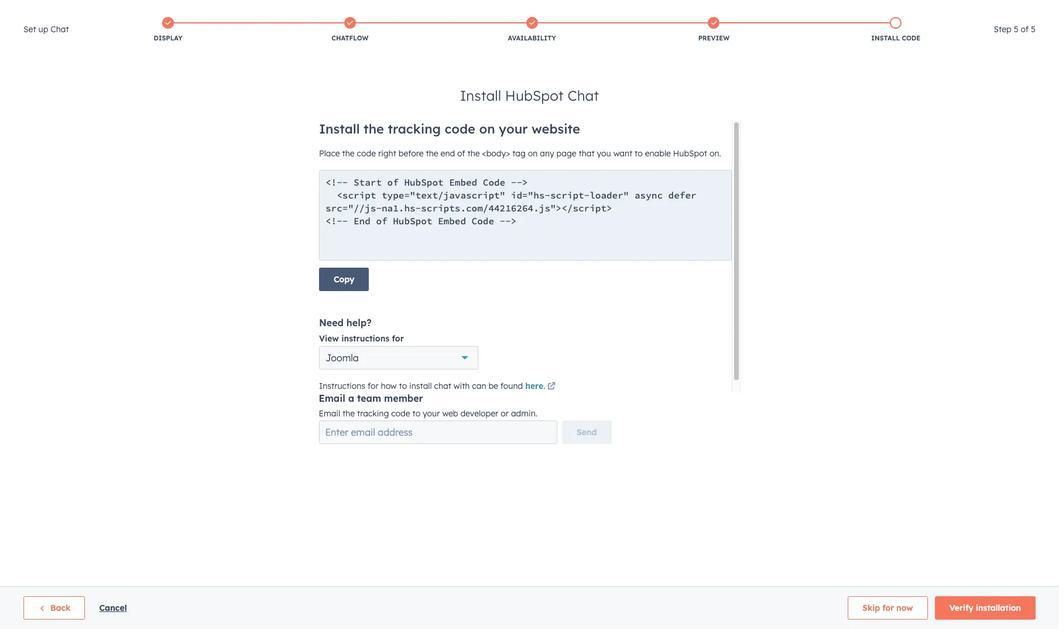 Task type: vqa. For each thing, say whether or not it's contained in the screenshot.
topmost the Prompts
no



Task type: describe. For each thing, give the bounding box(es) containing it.
code inside list item
[[902, 34, 921, 42]]

Search HubSpot search field
[[895, 25, 1039, 45]]

settings link
[[881, 3, 896, 16]]

search button
[[1029, 25, 1049, 45]]

a
[[348, 392, 354, 404]]

of
[[1021, 24, 1029, 35]]

back
[[50, 603, 71, 613]]

display
[[154, 34, 183, 42]]

verify installation
[[950, 603, 1022, 613]]

to
[[413, 408, 421, 419]]

your
[[423, 408, 440, 419]]

availability completed list item
[[441, 15, 623, 45]]

admin.
[[511, 408, 538, 419]]

search image
[[1035, 30, 1043, 39]]

installation
[[976, 603, 1022, 613]]

verify installation button
[[935, 596, 1036, 620]]

2 5 from the left
[[1032, 24, 1036, 35]]

hubspot
[[505, 87, 564, 104]]

display completed list item
[[77, 15, 259, 45]]

skip
[[863, 603, 881, 613]]

developer
[[461, 408, 499, 419]]

install for install hubspot chat
[[460, 87, 502, 104]]

chatflow completed list item
[[259, 15, 441, 45]]

availability
[[508, 34, 556, 42]]

preview
[[699, 34, 730, 42]]

team
[[357, 392, 381, 404]]

email a team member email the tracking code to your web developer or admin.
[[319, 392, 538, 419]]

member
[[384, 392, 423, 404]]

code inside the email a team member email the tracking code to your web developer or admin.
[[391, 408, 410, 419]]

set up chat heading
[[23, 22, 69, 36]]

install for install code
[[872, 34, 900, 42]]

set
[[23, 24, 36, 35]]

install code list item
[[805, 15, 987, 45]]



Task type: locate. For each thing, give the bounding box(es) containing it.
5 left of
[[1014, 24, 1019, 35]]

1 vertical spatial chat
[[568, 87, 599, 104]]

skip for now button
[[848, 596, 928, 620]]

back button
[[23, 596, 85, 620]]

install inside install code list item
[[872, 34, 900, 42]]

0 vertical spatial chat
[[51, 24, 69, 35]]

for
[[883, 603, 895, 613]]

Enter email address text field
[[319, 421, 558, 444]]

skip for now
[[863, 603, 914, 613]]

1 email from the top
[[319, 392, 345, 404]]

chat right up
[[51, 24, 69, 35]]

the
[[343, 408, 355, 419]]

1 vertical spatial code
[[391, 408, 410, 419]]

list containing display
[[77, 15, 987, 45]]

install code
[[872, 34, 921, 42]]

0 horizontal spatial code
[[391, 408, 410, 419]]

list
[[77, 15, 987, 45]]

verify
[[950, 603, 974, 613]]

1 vertical spatial email
[[319, 408, 340, 419]]

tracking
[[357, 408, 389, 419]]

0 horizontal spatial 5
[[1014, 24, 1019, 35]]

install left hubspot
[[460, 87, 502, 104]]

5
[[1014, 24, 1019, 35], [1032, 24, 1036, 35]]

send button
[[562, 421, 612, 444]]

5 right of
[[1032, 24, 1036, 35]]

cancel button
[[99, 601, 127, 615]]

1 5 from the left
[[1014, 24, 1019, 35]]

cancel
[[99, 603, 127, 613]]

email left "a"
[[319, 392, 345, 404]]

0 horizontal spatial install
[[460, 87, 502, 104]]

1 horizontal spatial 5
[[1032, 24, 1036, 35]]

chatflow
[[332, 34, 369, 42]]

up
[[38, 24, 48, 35]]

menu
[[762, 0, 1046, 19]]

step
[[994, 24, 1012, 35]]

install hubspot chat
[[460, 87, 599, 104]]

2 email from the top
[[319, 408, 340, 419]]

chat
[[51, 24, 69, 35], [568, 87, 599, 104]]

0 horizontal spatial chat
[[51, 24, 69, 35]]

chat inside heading
[[51, 24, 69, 35]]

email
[[319, 392, 345, 404], [319, 408, 340, 419]]

chat for install hubspot chat
[[568, 87, 599, 104]]

send
[[577, 427, 597, 438]]

chat right hubspot
[[568, 87, 599, 104]]

1 horizontal spatial code
[[902, 34, 921, 42]]

email left the
[[319, 408, 340, 419]]

code
[[902, 34, 921, 42], [391, 408, 410, 419]]

set up chat
[[23, 24, 69, 35]]

1 horizontal spatial install
[[872, 34, 900, 42]]

settings image
[[883, 5, 894, 16]]

install
[[872, 34, 900, 42], [460, 87, 502, 104]]

0 vertical spatial code
[[902, 34, 921, 42]]

0 vertical spatial install
[[872, 34, 900, 42]]

1 vertical spatial install
[[460, 87, 502, 104]]

or
[[501, 408, 509, 419]]

web
[[442, 408, 458, 419]]

menu item
[[897, 0, 919, 19]]

0 vertical spatial email
[[319, 392, 345, 404]]

preview completed list item
[[623, 15, 805, 45]]

chat for set up chat
[[51, 24, 69, 35]]

step 5 of 5
[[994, 24, 1036, 35]]

1 horizontal spatial chat
[[568, 87, 599, 104]]

now
[[897, 603, 914, 613]]

install down the settings 'image'
[[872, 34, 900, 42]]



